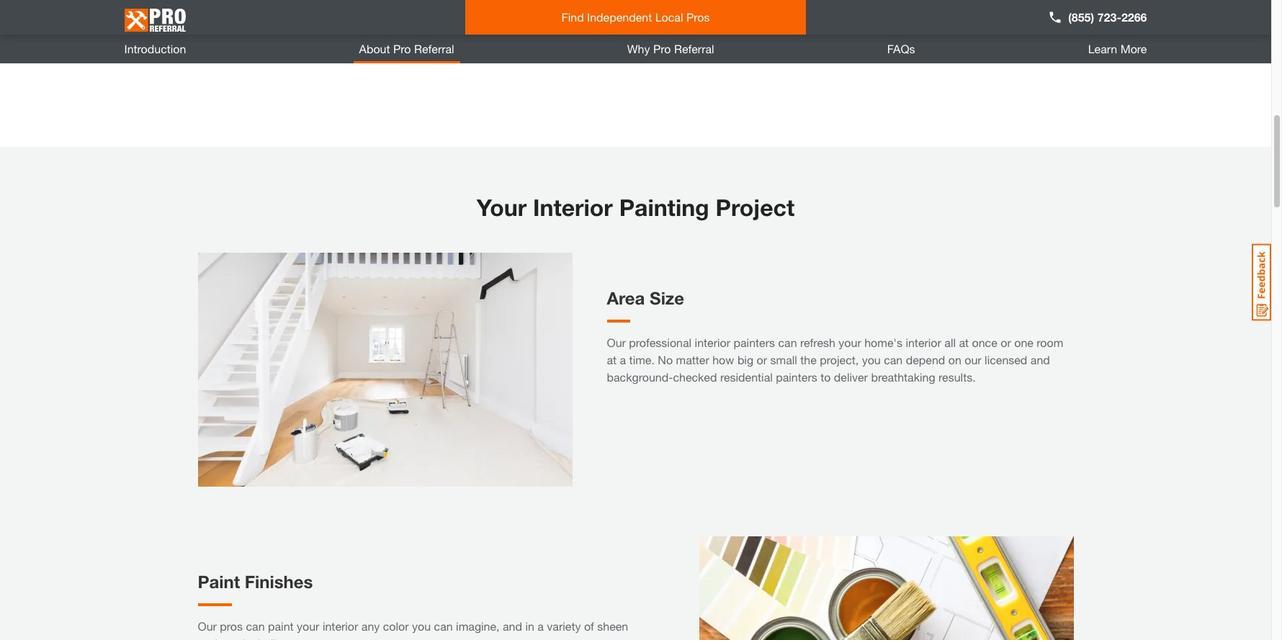 Task type: locate. For each thing, give the bounding box(es) containing it.
referral down introduce
[[414, 42, 454, 55]]

for
[[956, 16, 969, 30]]

you right "for" on the right top of the page
[[973, 16, 991, 30]]

choose
[[813, 16, 853, 30]]

interior inside our pros can paint your interior any color you can imagine, and in a variety of sheen options, including:
[[323, 620, 358, 633]]

comparing
[[634, 16, 689, 30]]

why pro referral
[[627, 42, 714, 55]]

our up background-
[[607, 336, 626, 349]]

1 vertical spatial the
[[801, 353, 817, 367]]

1 vertical spatial or
[[757, 353, 767, 367]]

1 horizontal spatial a
[[620, 353, 626, 367]]

0 horizontal spatial our
[[198, 620, 217, 633]]

0 horizontal spatial interior
[[323, 620, 358, 633]]

our inside our professional interior painters can refresh your home's interior all at once or one room at a time. no matter how big or small the project, you can depend on our licensed and background-checked residential painters to deliver breathtaking results.
[[607, 336, 626, 349]]

the inside choose the pro who's best for you and work directly with them to finish your project
[[856, 16, 872, 30]]

our professional interior painters can refresh your home's interior all at once or one room at a time. no matter how big or small the project, you can depend on our licensed and background-checked residential painters to deliver breathtaking results.
[[607, 336, 1064, 384]]

painters down small
[[776, 370, 817, 384]]

a left time.
[[620, 353, 626, 367]]

1 horizontal spatial to
[[821, 370, 831, 384]]

pros inside tell us what you need done and we'll introduce you to available local independent pros
[[411, 33, 434, 47]]

find independent local pros button
[[465, 0, 806, 35]]

evaluate
[[504, 16, 548, 30]]

0 horizontal spatial the
[[801, 353, 817, 367]]

on
[[949, 353, 962, 367]]

and up project
[[995, 16, 1014, 30]]

pro
[[393, 42, 411, 55], [653, 42, 671, 55]]

your
[[551, 16, 574, 30], [966, 33, 989, 47], [839, 336, 861, 349], [297, 620, 319, 633]]

variety
[[547, 620, 581, 633]]

(855) 723-2266 link
[[1048, 9, 1147, 26]]

0 horizontal spatial pros
[[220, 620, 243, 633]]

local
[[655, 10, 683, 24]]

2 horizontal spatial to
[[922, 33, 933, 47]]

1 referral from the left
[[414, 42, 454, 55]]

tell us what you need done and we'll introduce you to available local independent pros
[[212, 16, 475, 47]]

more
[[1121, 42, 1147, 55]]

matter
[[676, 353, 709, 367]]

your right paint
[[297, 620, 319, 633]]

pros up options,
[[220, 620, 243, 633]]

professional
[[629, 336, 692, 349]]

0 horizontal spatial referral
[[414, 42, 454, 55]]

your up questions
[[551, 16, 574, 30]]

our for paint finishes
[[198, 620, 217, 633]]

including:
[[243, 637, 292, 640]]

1 vertical spatial a
[[538, 620, 544, 633]]

0 vertical spatial pros
[[411, 33, 434, 47]]

or
[[1001, 336, 1011, 349], [757, 353, 767, 367]]

checked
[[673, 370, 717, 384]]

the left the pro
[[856, 16, 872, 30]]

pro right about
[[393, 42, 411, 55]]

once
[[972, 336, 998, 349]]

introduce
[[405, 16, 453, 30]]

to inside tell us what you need done and we'll introduce you to available local independent pros
[[254, 33, 264, 47]]

interior left any
[[323, 620, 358, 633]]

1 horizontal spatial our
[[607, 336, 626, 349]]

1 horizontal spatial referral
[[674, 42, 714, 55]]

1 horizontal spatial or
[[1001, 336, 1011, 349]]

refresh
[[800, 336, 836, 349]]

our up options,
[[198, 620, 217, 633]]

to down what
[[254, 33, 264, 47]]

at
[[959, 336, 969, 349], [607, 353, 617, 367]]

can up including:
[[246, 620, 265, 633]]

our
[[607, 336, 626, 349], [198, 620, 217, 633]]

pro right why
[[653, 42, 671, 55]]

you inside our professional interior painters can refresh your home's interior all at once or one room at a time. no matter how big or small the project, you can depend on our licensed and background-checked residential painters to deliver breathtaking results.
[[862, 353, 881, 367]]

1 vertical spatial pros
[[220, 620, 243, 633]]

imagine,
[[456, 620, 500, 633]]

all white loft with painting supplies on the floor image
[[198, 251, 572, 488]]

to right them
[[922, 33, 933, 47]]

1 vertical spatial at
[[607, 353, 617, 367]]

you inside choose the pro who's best for you and work directly with them to finish your project
[[973, 16, 991, 30]]

area
[[607, 288, 645, 308]]

find
[[562, 10, 584, 24]]

breathtaking
[[871, 370, 936, 384]]

background-
[[607, 370, 673, 384]]

learn
[[1088, 42, 1118, 55]]

0 vertical spatial the
[[856, 16, 872, 30]]

available
[[267, 33, 312, 47]]

to down project,
[[821, 370, 831, 384]]

home's
[[865, 336, 903, 349]]

and down options at the top
[[596, 33, 615, 47]]

0 horizontal spatial at
[[607, 353, 617, 367]]

you
[[276, 16, 294, 30], [456, 16, 475, 30], [973, 16, 991, 30], [862, 353, 881, 367], [412, 620, 431, 633]]

or right 'big'
[[757, 353, 767, 367]]

a right in on the bottom left of page
[[538, 620, 544, 633]]

you right introduce
[[456, 16, 475, 30]]

1 vertical spatial our
[[198, 620, 217, 633]]

who's
[[896, 16, 927, 30]]

independent
[[343, 33, 407, 47]]

0 horizontal spatial pro
[[393, 42, 411, 55]]

and up independent
[[356, 16, 375, 30]]

0 vertical spatial painters
[[734, 336, 775, 349]]

can
[[778, 336, 797, 349], [884, 353, 903, 367], [246, 620, 265, 633], [434, 620, 453, 633]]

your inside our pros can paint your interior any color you can imagine, and in a variety of sheen options, including:
[[297, 620, 319, 633]]

us
[[232, 16, 244, 30]]

your up project,
[[839, 336, 861, 349]]

pros down introduce
[[411, 33, 434, 47]]

our inside our pros can paint your interior any color you can imagine, and in a variety of sheen options, including:
[[198, 620, 217, 633]]

project
[[716, 194, 795, 221]]

all
[[945, 336, 956, 349]]

0 horizontal spatial a
[[538, 620, 544, 633]]

interior up how
[[695, 336, 731, 349]]

find independent local pros
[[562, 10, 710, 24]]

deliver
[[834, 370, 868, 384]]

0 vertical spatial a
[[620, 353, 626, 367]]

painting
[[619, 194, 709, 221]]

no
[[658, 353, 673, 367]]

a
[[620, 353, 626, 367], [538, 620, 544, 633]]

you down home's
[[862, 353, 881, 367]]

2 referral from the left
[[674, 42, 714, 55]]

(855)
[[1068, 10, 1095, 24]]

you right color
[[412, 620, 431, 633]]

and
[[356, 16, 375, 30], [995, 16, 1014, 30], [596, 33, 615, 47], [1031, 353, 1050, 367], [503, 620, 522, 633]]

painters
[[734, 336, 775, 349], [776, 370, 817, 384]]

and inside evaluate your options by comparing quotes, asking questions and confirming availability
[[596, 33, 615, 47]]

referral down the quotes,
[[674, 42, 714, 55]]

tell
[[212, 16, 229, 30]]

2 pro from the left
[[653, 42, 671, 55]]

of
[[584, 620, 594, 633]]

finishes
[[245, 572, 313, 592]]

the down refresh
[[801, 353, 817, 367]]

1 pro from the left
[[393, 42, 411, 55]]

the
[[856, 16, 872, 30], [801, 353, 817, 367]]

pro
[[876, 16, 893, 30]]

options,
[[198, 637, 239, 640]]

pros
[[411, 33, 434, 47], [220, 620, 243, 633]]

or up licensed
[[1001, 336, 1011, 349]]

to
[[254, 33, 264, 47], [922, 33, 933, 47], [821, 370, 831, 384]]

0 vertical spatial our
[[607, 336, 626, 349]]

project
[[992, 33, 1028, 47]]

at left time.
[[607, 353, 617, 367]]

pros
[[686, 10, 710, 24]]

1 horizontal spatial pros
[[411, 33, 434, 47]]

painters up 'big'
[[734, 336, 775, 349]]

interior up depend
[[906, 336, 942, 349]]

0 horizontal spatial painters
[[734, 336, 775, 349]]

your inside evaluate your options by comparing quotes, asking questions and confirming availability
[[551, 16, 574, 30]]

any
[[362, 620, 380, 633]]

at right all on the bottom right of the page
[[959, 336, 969, 349]]

and down room
[[1031, 353, 1050, 367]]

1 horizontal spatial at
[[959, 336, 969, 349]]

and left in on the bottom left of page
[[503, 620, 522, 633]]

small
[[770, 353, 797, 367]]

feedback link image
[[1252, 244, 1272, 321]]

1 horizontal spatial pro
[[653, 42, 671, 55]]

0 horizontal spatial to
[[254, 33, 264, 47]]

interior
[[695, 336, 731, 349], [906, 336, 942, 349], [323, 620, 358, 633]]

1 vertical spatial painters
[[776, 370, 817, 384]]

we'll
[[378, 16, 402, 30]]

pro for about
[[393, 42, 411, 55]]

1 horizontal spatial the
[[856, 16, 872, 30]]

paint
[[268, 620, 294, 633]]

your down "for" on the right top of the page
[[966, 33, 989, 47]]

asking
[[734, 16, 768, 30]]



Task type: vqa. For each thing, say whether or not it's contained in the screenshot.
) in the 4 / 6 'Group'
no



Task type: describe. For each thing, give the bounding box(es) containing it.
you up available
[[276, 16, 294, 30]]

2 horizontal spatial interior
[[906, 336, 942, 349]]

your
[[477, 194, 527, 221]]

paint samples, paint brush, and level tool image
[[699, 535, 1074, 640]]

referral for why pro referral
[[674, 42, 714, 55]]

project,
[[820, 353, 859, 367]]

paint
[[198, 572, 240, 592]]

about
[[359, 42, 390, 55]]

and inside our pros can paint your interior any color you can imagine, and in a variety of sheen options, including:
[[503, 620, 522, 633]]

time.
[[629, 353, 655, 367]]

options
[[577, 16, 615, 30]]

depend
[[906, 353, 945, 367]]

you inside our pros can paint your interior any color you can imagine, and in a variety of sheen options, including:
[[412, 620, 431, 633]]

big
[[738, 353, 754, 367]]

your interior painting project
[[477, 194, 795, 221]]

confirming
[[618, 33, 673, 47]]

and inside choose the pro who's best for you and work directly with them to finish your project
[[995, 16, 1014, 30]]

faqs
[[887, 42, 915, 55]]

independent
[[587, 10, 652, 24]]

why
[[627, 42, 650, 55]]

a inside our pros can paint your interior any color you can imagine, and in a variety of sheen options, including:
[[538, 620, 544, 633]]

can left imagine, on the bottom left of page
[[434, 620, 453, 633]]

size
[[650, 288, 684, 308]]

results.
[[939, 370, 976, 384]]

723-
[[1098, 10, 1122, 24]]

questions
[[542, 33, 592, 47]]

evaluate your options by comparing quotes, asking questions and confirming availability
[[504, 16, 768, 47]]

one
[[1015, 336, 1034, 349]]

0 vertical spatial or
[[1001, 336, 1011, 349]]

to inside our professional interior painters can refresh your home's interior all at once or one room at a time. no matter how big or small the project, you can depend on our licensed and background-checked residential painters to deliver breathtaking results.
[[821, 370, 831, 384]]

the inside our professional interior painters can refresh your home's interior all at once or one room at a time. no matter how big or small the project, you can depend on our licensed and background-checked residential painters to deliver breathtaking results.
[[801, 353, 817, 367]]

(855) 723-2266
[[1068, 10, 1147, 24]]

a inside our professional interior painters can refresh your home's interior all at once or one room at a time. no matter how big or small the project, you can depend on our licensed and background-checked residential painters to deliver breathtaking results.
[[620, 353, 626, 367]]

by
[[618, 16, 631, 30]]

interior
[[533, 194, 613, 221]]

1 horizontal spatial interior
[[695, 336, 731, 349]]

licensed
[[985, 353, 1028, 367]]

residential
[[720, 370, 773, 384]]

2266
[[1122, 10, 1147, 24]]

referral for about pro referral
[[414, 42, 454, 55]]

need
[[298, 16, 323, 30]]

can down home's
[[884, 353, 903, 367]]

with
[[869, 33, 890, 47]]

room
[[1037, 336, 1064, 349]]

1 horizontal spatial painters
[[776, 370, 817, 384]]

pros inside our pros can paint your interior any color you can imagine, and in a variety of sheen options, including:
[[220, 620, 243, 633]]

our for area size
[[607, 336, 626, 349]]

our pros can paint your interior any color you can imagine, and in a variety of sheen options, including:
[[198, 620, 628, 640]]

0 horizontal spatial or
[[757, 353, 767, 367]]

pro for why
[[653, 42, 671, 55]]

finish
[[936, 33, 963, 47]]

pro referral logo image
[[124, 3, 186, 38]]

work
[[1017, 16, 1042, 30]]

to inside choose the pro who's best for you and work directly with them to finish your project
[[922, 33, 933, 47]]

0 vertical spatial at
[[959, 336, 969, 349]]

directly
[[828, 33, 865, 47]]

how
[[713, 353, 734, 367]]

your inside choose the pro who's best for you and work directly with them to finish your project
[[966, 33, 989, 47]]

local
[[316, 33, 340, 47]]

introduction
[[124, 42, 186, 55]]

them
[[893, 33, 919, 47]]

quotes,
[[692, 16, 731, 30]]

and inside our professional interior painters can refresh your home's interior all at once or one room at a time. no matter how big or small the project, you can depend on our licensed and background-checked residential painters to deliver breathtaking results.
[[1031, 353, 1050, 367]]

what
[[247, 16, 272, 30]]

paint finishes
[[198, 572, 313, 592]]

choose the pro who's best for you and work directly with them to finish your project
[[813, 16, 1042, 47]]

and inside tell us what you need done and we'll introduce you to available local independent pros
[[356, 16, 375, 30]]

availability
[[676, 33, 729, 47]]

about pro referral
[[359, 42, 454, 55]]

area size
[[607, 288, 684, 308]]

color
[[383, 620, 409, 633]]

sheen
[[597, 620, 628, 633]]

can up small
[[778, 336, 797, 349]]

learn more
[[1088, 42, 1147, 55]]

done
[[326, 16, 353, 30]]

our
[[965, 353, 982, 367]]

in
[[525, 620, 534, 633]]

your inside our professional interior painters can refresh your home's interior all at once or one room at a time. no matter how big or small the project, you can depend on our licensed and background-checked residential painters to deliver breathtaking results.
[[839, 336, 861, 349]]

best
[[930, 16, 952, 30]]



